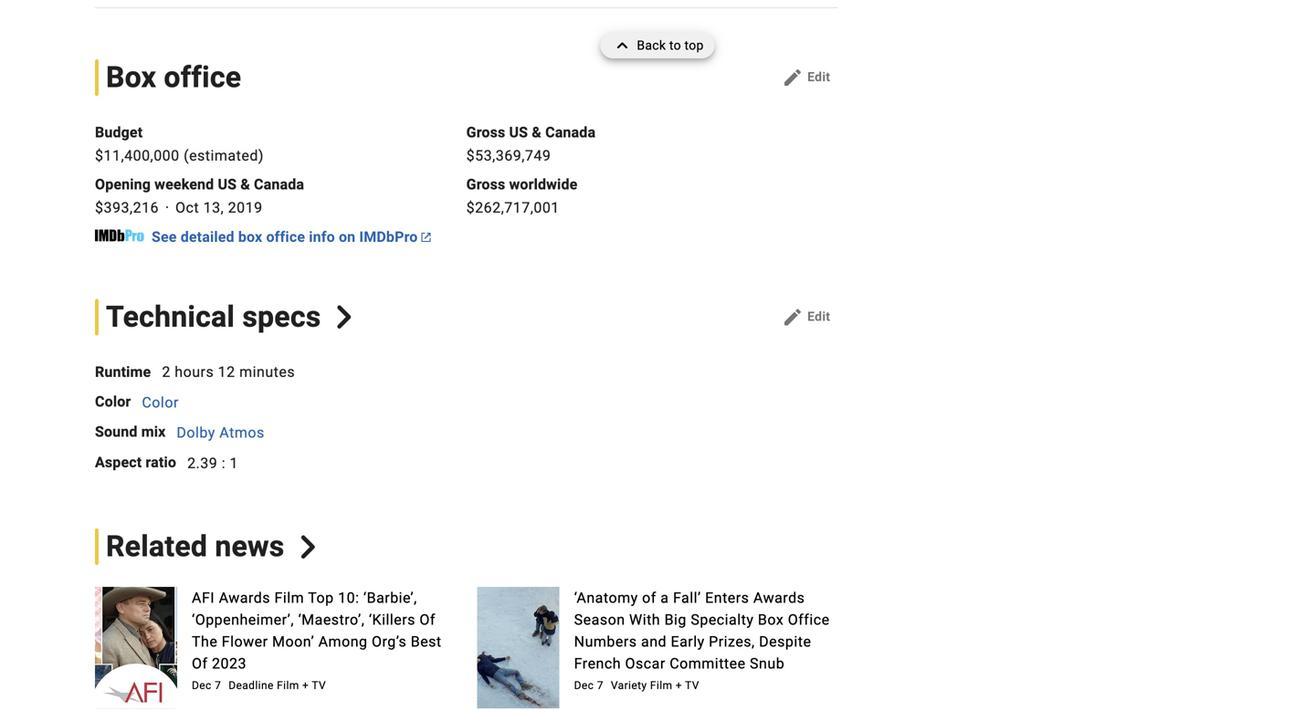 Task type: vqa. For each thing, say whether or not it's contained in the screenshot.
the "Snub"
yes



Task type: describe. For each thing, give the bounding box(es) containing it.
dolby atmos button
[[177, 424, 265, 442]]

committee
[[670, 656, 746, 673]]

awards inside "'anatomy of a fall' enters awards season with big specialty box office numbers and early prizes, despite french oscar committee snub dec 7 variety film + tv"
[[754, 590, 805, 607]]

aspect ratio
[[95, 454, 176, 471]]

'anatomy
[[574, 590, 638, 607]]

expand less image
[[612, 33, 637, 58]]

season
[[574, 612, 625, 629]]

1 horizontal spatial color
[[142, 394, 179, 411]]

2.39
[[187, 455, 218, 472]]

canada inside gross us & canada $53,369,749
[[545, 124, 596, 141]]

french
[[574, 656, 621, 673]]

$393,216
[[95, 199, 159, 216]]

mix
[[141, 424, 166, 441]]

big
[[665, 612, 687, 629]]

chevron right inline image for specs
[[333, 306, 356, 329]]

oscar
[[625, 656, 666, 673]]

'killers
[[369, 612, 415, 629]]

back
[[637, 38, 666, 53]]

gross for gross worldwide $262,717,001
[[466, 176, 505, 193]]

technical specs
[[106, 300, 321, 334]]

budget
[[95, 124, 143, 141]]

imdbpro
[[359, 228, 418, 246]]

edit for gross us & canada $53,369,749
[[808, 69, 831, 85]]

among
[[318, 634, 368, 651]]

top
[[308, 590, 334, 607]]

13,
[[203, 199, 224, 216]]

(estimated)
[[184, 147, 264, 164]]

atmos
[[220, 424, 265, 442]]

film left 'top'
[[274, 590, 304, 607]]

tv inside "'anatomy of a fall' enters awards season with big specialty box office numbers and early prizes, despite french oscar committee snub dec 7 variety film + tv"
[[685, 680, 700, 693]]

and
[[641, 634, 667, 651]]

launch inline image
[[422, 233, 431, 242]]

gross us & canada $53,369,749
[[466, 124, 596, 164]]

dec inside afi awards film top 10: 'barbie', 'oppenheimer', 'maestro', 'killers of the flower moon' among org's best of 2023 dec 7 deadline film + tv
[[192, 680, 212, 693]]

see
[[152, 228, 177, 246]]

moon'
[[272, 634, 314, 651]]

weekend
[[155, 176, 214, 193]]

oct 13, 2019
[[175, 199, 263, 216]]

prizes,
[[709, 634, 755, 651]]

'anatomy of a fall' enters awards season with big specialty box office numbers and early prizes, despite french oscar committee snub dec 7 variety film + tv
[[574, 590, 830, 693]]

top
[[685, 38, 704, 53]]

to
[[669, 38, 681, 53]]

'maestro',
[[298, 612, 365, 629]]

'barbie',
[[363, 590, 417, 607]]

related news
[[106, 530, 285, 564]]

'anatomy of a fall' enters awards season with big specialty box office numbers and early prizes, despite french oscar committee snub image
[[477, 588, 560, 709]]

flower
[[222, 634, 268, 651]]

edit image for gross us & canada $53,369,749
[[782, 66, 804, 88]]

back to top
[[637, 38, 704, 53]]

detailed
[[181, 228, 235, 246]]

technical specs link
[[95, 299, 356, 336]]

oct
[[175, 199, 199, 216]]

7 inside afi awards film top 10: 'barbie', 'oppenheimer', 'maestro', 'killers of the flower moon' among org's best of 2023 dec 7 deadline film + tv
[[215, 680, 221, 693]]

gross worldwide $262,717,001
[[466, 176, 578, 216]]

on
[[339, 228, 356, 246]]

office
[[788, 612, 830, 629]]

technical
[[106, 300, 235, 334]]

:
[[222, 455, 226, 472]]

edit button for 12
[[775, 303, 838, 332]]

variety
[[611, 680, 647, 693]]

back to top button
[[601, 33, 715, 58]]

1 vertical spatial &
[[240, 176, 250, 193]]

color button
[[142, 394, 179, 411]]

snub
[[750, 656, 785, 673]]

'oppenheimer',
[[192, 612, 294, 629]]

box office
[[106, 60, 241, 94]]

hours
[[175, 363, 214, 381]]

opening weekend us & canada
[[95, 176, 304, 193]]

2.39 : 1
[[187, 455, 238, 472]]

0 horizontal spatial office
[[164, 60, 241, 94]]

2 hours 12 minutes
[[162, 363, 295, 381]]

numbers
[[574, 634, 637, 651]]

sound mix
[[95, 424, 166, 441]]

opening
[[95, 176, 151, 193]]

related
[[106, 530, 207, 564]]

dolby
[[177, 424, 215, 442]]

of
[[642, 590, 657, 607]]

runtime
[[95, 363, 151, 381]]



Task type: locate. For each thing, give the bounding box(es) containing it.
chevron right inline image right specs
[[333, 306, 356, 329]]

dec
[[192, 680, 212, 693], [574, 680, 594, 693]]

awards up 'oppenheimer', in the left bottom of the page
[[219, 590, 270, 607]]

tv down 'among' at the bottom
[[312, 680, 326, 693]]

box
[[238, 228, 262, 246]]

a
[[661, 590, 669, 607]]

gross for gross us & canada $53,369,749
[[466, 124, 505, 141]]

1 vertical spatial edit image
[[782, 306, 804, 328]]

gross up $53,369,749
[[466, 124, 505, 141]]

related news link
[[95, 529, 320, 566]]

edit button for gross us & canada $53,369,749
[[775, 63, 838, 92]]

early
[[671, 634, 705, 651]]

1 horizontal spatial us
[[509, 124, 528, 141]]

10:
[[338, 590, 359, 607]]

2 tv from the left
[[685, 680, 700, 693]]

0 vertical spatial edit image
[[782, 66, 804, 88]]

sound
[[95, 424, 138, 441]]

1 horizontal spatial box
[[758, 612, 784, 629]]

0 vertical spatial canada
[[545, 124, 596, 141]]

afi awards film top 10: 'barbie', 'oppenheimer', 'maestro', 'killers of the flower moon' among org's best of 2023 image
[[95, 588, 177, 709]]

awards
[[219, 590, 270, 607], [754, 590, 805, 607]]

of up best
[[420, 612, 436, 629]]

0 horizontal spatial +
[[302, 680, 309, 693]]

1 horizontal spatial &
[[532, 124, 542, 141]]

0 vertical spatial &
[[532, 124, 542, 141]]

1 horizontal spatial chevron right inline image
[[333, 306, 356, 329]]

0 vertical spatial edit button
[[775, 63, 838, 92]]

0 vertical spatial office
[[164, 60, 241, 94]]

minutes
[[239, 363, 295, 381]]

specs
[[242, 300, 321, 334]]

box up budget
[[106, 60, 156, 94]]

1 edit from the top
[[808, 69, 831, 85]]

edit image
[[782, 66, 804, 88], [782, 306, 804, 328]]

gross inside gross us & canada $53,369,749
[[466, 124, 505, 141]]

& up $53,369,749
[[532, 124, 542, 141]]

2 edit button from the top
[[775, 303, 838, 332]]

chevron right inline image up 'top'
[[296, 536, 320, 559]]

7 inside "'anatomy of a fall' enters awards season with big specialty box office numbers and early prizes, despite french oscar committee snub dec 7 variety film + tv"
[[597, 680, 604, 693]]

despite
[[759, 634, 812, 651]]

edit image for 12
[[782, 306, 804, 328]]

gross inside gross worldwide $262,717,001
[[466, 176, 505, 193]]

1 edit image from the top
[[782, 66, 804, 88]]

us up oct 13, 2019
[[218, 176, 237, 193]]

+ down committee
[[676, 680, 682, 693]]

the
[[192, 634, 218, 651]]

with
[[629, 612, 661, 629]]

see detailed box office info on imdbpro button
[[152, 228, 431, 246]]

1 vertical spatial edit button
[[775, 303, 838, 332]]

of
[[420, 612, 436, 629], [192, 656, 208, 673]]

gross
[[466, 124, 505, 141], [466, 176, 505, 193]]

1 horizontal spatial dec
[[574, 680, 594, 693]]

&
[[532, 124, 542, 141], [240, 176, 250, 193]]

7 down french
[[597, 680, 604, 693]]

1 vertical spatial of
[[192, 656, 208, 673]]

1 vertical spatial office
[[266, 228, 305, 246]]

org's
[[372, 634, 407, 651]]

awards inside afi awards film top 10: 'barbie', 'oppenheimer', 'maestro', 'killers of the flower moon' among org's best of 2023 dec 7 deadline film + tv
[[219, 590, 270, 607]]

0 horizontal spatial 7
[[215, 680, 221, 693]]

ratio
[[146, 454, 176, 471]]

$11,400,000
[[95, 147, 180, 164]]

color
[[95, 393, 131, 411], [142, 394, 179, 411]]

info
[[309, 228, 335, 246]]

best
[[411, 634, 442, 651]]

1 horizontal spatial canada
[[545, 124, 596, 141]]

1 horizontal spatial of
[[420, 612, 436, 629]]

canada up "2019"
[[254, 176, 304, 193]]

0 horizontal spatial color
[[95, 393, 131, 411]]

edit
[[808, 69, 831, 85], [808, 309, 831, 324]]

2 gross from the top
[[466, 176, 505, 193]]

0 vertical spatial of
[[420, 612, 436, 629]]

1 edit button from the top
[[775, 63, 838, 92]]

0 horizontal spatial box
[[106, 60, 156, 94]]

1 gross from the top
[[466, 124, 505, 141]]

1 dec from the left
[[192, 680, 212, 693]]

dec down the
[[192, 680, 212, 693]]

box inside "'anatomy of a fall' enters awards season with big specialty box office numbers and early prizes, despite french oscar committee snub dec 7 variety film + tv"
[[758, 612, 784, 629]]

0 horizontal spatial &
[[240, 176, 250, 193]]

aspect
[[95, 454, 142, 471]]

& inside gross us & canada $53,369,749
[[532, 124, 542, 141]]

worldwide
[[509, 176, 578, 193]]

0 vertical spatial chevron right inline image
[[333, 306, 356, 329]]

chevron right inline image
[[333, 306, 356, 329], [296, 536, 320, 559]]

1 vertical spatial canada
[[254, 176, 304, 193]]

0 horizontal spatial tv
[[312, 680, 326, 693]]

1 horizontal spatial +
[[676, 680, 682, 693]]

enters
[[705, 590, 749, 607]]

1 + from the left
[[302, 680, 309, 693]]

0 vertical spatial us
[[509, 124, 528, 141]]

specialty
[[691, 612, 754, 629]]

1
[[230, 455, 238, 472]]

0 horizontal spatial awards
[[219, 590, 270, 607]]

1 awards from the left
[[219, 590, 270, 607]]

2019
[[228, 199, 263, 216]]

1 vertical spatial gross
[[466, 176, 505, 193]]

film right deadline on the bottom of page
[[277, 680, 299, 693]]

color up sound
[[95, 393, 131, 411]]

1 7 from the left
[[215, 680, 221, 693]]

1 horizontal spatial tv
[[685, 680, 700, 693]]

canada up "worldwide"
[[545, 124, 596, 141]]

us
[[509, 124, 528, 141], [218, 176, 237, 193]]

dec down french
[[574, 680, 594, 693]]

2 + from the left
[[676, 680, 682, 693]]

gross up $262,717,001
[[466, 176, 505, 193]]

& up "2019"
[[240, 176, 250, 193]]

chevron right inline image inside related news link
[[296, 536, 320, 559]]

awards up office at the right bottom of page
[[754, 590, 805, 607]]

tv inside afi awards film top 10: 'barbie', 'oppenheimer', 'maestro', 'killers of the flower moon' among org's best of 2023 dec 7 deadline film + tv
[[312, 680, 326, 693]]

1 vertical spatial edit
[[808, 309, 831, 324]]

2
[[162, 363, 171, 381]]

afi awards film top 10: 'barbie', 'oppenheimer', 'maestro', 'killers of the flower moon' among org's best of 2023 dec 7 deadline film + tv
[[192, 590, 442, 693]]

deadline
[[229, 680, 274, 693]]

12
[[218, 363, 235, 381]]

us up $53,369,749
[[509, 124, 528, 141]]

1 vertical spatial chevron right inline image
[[296, 536, 320, 559]]

0 horizontal spatial dec
[[192, 680, 212, 693]]

2 edit image from the top
[[782, 306, 804, 328]]

1 horizontal spatial awards
[[754, 590, 805, 607]]

2 dec from the left
[[574, 680, 594, 693]]

afi
[[192, 590, 215, 607]]

+ inside "'anatomy of a fall' enters awards season with big specialty box office numbers and early prizes, despite french oscar committee snub dec 7 variety film + tv"
[[676, 680, 682, 693]]

+ inside afi awards film top 10: 'barbie', 'oppenheimer', 'maestro', 'killers of the flower moon' among org's best of 2023 dec 7 deadline film + tv
[[302, 680, 309, 693]]

see detailed box office info on imdbpro
[[152, 228, 418, 246]]

$262,717,001
[[466, 199, 560, 216]]

7
[[215, 680, 221, 693], [597, 680, 604, 693]]

1 tv from the left
[[312, 680, 326, 693]]

0 horizontal spatial canada
[[254, 176, 304, 193]]

dec inside "'anatomy of a fall' enters awards season with big specialty box office numbers and early prizes, despite french oscar committee snub dec 7 variety film + tv"
[[574, 680, 594, 693]]

0 vertical spatial gross
[[466, 124, 505, 141]]

1 vertical spatial box
[[758, 612, 784, 629]]

0 horizontal spatial us
[[218, 176, 237, 193]]

office
[[164, 60, 241, 94], [266, 228, 305, 246]]

budget $11,400,000 (estimated)
[[95, 124, 264, 164]]

0 horizontal spatial of
[[192, 656, 208, 673]]

1 horizontal spatial office
[[266, 228, 305, 246]]

canada
[[545, 124, 596, 141], [254, 176, 304, 193]]

box
[[106, 60, 156, 94], [758, 612, 784, 629]]

fall'
[[673, 590, 701, 607]]

chevron right inline image inside technical specs link
[[333, 306, 356, 329]]

chevron right inline image for news
[[296, 536, 320, 559]]

$53,369,749
[[466, 147, 551, 164]]

box up despite
[[758, 612, 784, 629]]

1 vertical spatial us
[[218, 176, 237, 193]]

0 vertical spatial edit
[[808, 69, 831, 85]]

tv
[[312, 680, 326, 693], [685, 680, 700, 693]]

office up budget $11,400,000 (estimated)
[[164, 60, 241, 94]]

2 edit from the top
[[808, 309, 831, 324]]

dolby atmos
[[177, 424, 265, 442]]

of down the
[[192, 656, 208, 673]]

1 horizontal spatial 7
[[597, 680, 604, 693]]

0 horizontal spatial chevron right inline image
[[296, 536, 320, 559]]

film down oscar
[[650, 680, 673, 693]]

edit button
[[775, 63, 838, 92], [775, 303, 838, 332]]

us inside gross us & canada $53,369,749
[[509, 124, 528, 141]]

tv down committee
[[685, 680, 700, 693]]

7 down "2023"
[[215, 680, 221, 693]]

+
[[302, 680, 309, 693], [676, 680, 682, 693]]

+ down moon' at left
[[302, 680, 309, 693]]

news
[[215, 530, 285, 564]]

edit for 12
[[808, 309, 831, 324]]

0 vertical spatial box
[[106, 60, 156, 94]]

2023
[[212, 656, 247, 673]]

2 awards from the left
[[754, 590, 805, 607]]

film inside "'anatomy of a fall' enters awards season with big specialty box office numbers and early prizes, despite french oscar committee snub dec 7 variety film + tv"
[[650, 680, 673, 693]]

color up mix
[[142, 394, 179, 411]]

office right box
[[266, 228, 305, 246]]

2 7 from the left
[[597, 680, 604, 693]]



